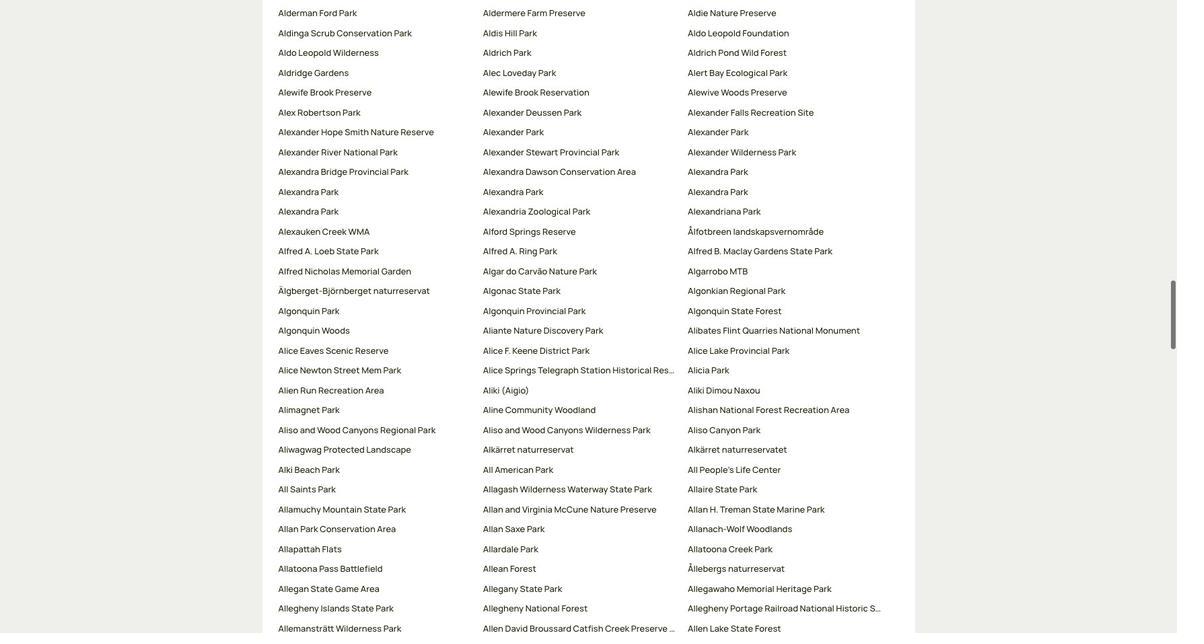 Task type: describe. For each thing, give the bounding box(es) containing it.
reserve left alicia
[[654, 365, 687, 377]]

national down smith
[[344, 146, 378, 158]]

alec loveday park
[[483, 67, 557, 79]]

alice for alice lake provincial park
[[688, 345, 708, 357]]

naturreservat inside "älgberget-björnberget naturreservat" link
[[374, 285, 430, 297]]

alishan national forest recreation area link
[[688, 404, 882, 417]]

site inside "link"
[[870, 603, 887, 615]]

canyons for regional
[[343, 424, 379, 436]]

springs for alford
[[510, 226, 541, 238]]

saxe
[[505, 524, 526, 536]]

conservation for dawson
[[560, 166, 616, 178]]

alexandra park link up alexauken creek wma link
[[278, 206, 473, 219]]

national down algonquin state forest link
[[780, 325, 814, 337]]

alexander hope smith nature reserve link
[[278, 126, 473, 139]]

aliso for aliso and wood canyons regional park
[[278, 424, 298, 436]]

allegawaho memorial heritage park link
[[688, 583, 882, 596]]

aldrich for aldrich pond wild forest
[[688, 47, 717, 59]]

national down "allegany state park"
[[526, 603, 560, 615]]

state up allegheny national forest
[[520, 583, 543, 595]]

aliwagwag
[[278, 444, 322, 456]]

algonquin provincial park link
[[483, 305, 678, 318]]

alexandra for alexandra park link over alexandria zoological park link
[[483, 186, 524, 198]]

park right beach
[[322, 464, 340, 476]]

park inside "link"
[[322, 305, 340, 317]]

1 alexander park link from the left
[[483, 126, 678, 139]]

park down alderman ford park link
[[394, 27, 412, 39]]

provincial for alice lake provincial park
[[731, 345, 771, 357]]

alien run recreation area link
[[278, 384, 473, 398]]

park down algar do carvão nature park
[[543, 285, 561, 297]]

state down all people's life center
[[716, 484, 738, 496]]

area for allan park conservation area
[[377, 524, 396, 536]]

ållebergs
[[688, 563, 727, 575]]

alice up aliki (aigio) on the left bottom of page
[[483, 365, 503, 377]]

park up ålfotbreen landskapsvernområde
[[743, 206, 761, 218]]

alibates
[[688, 325, 722, 337]]

allatoona creek park link
[[688, 543, 882, 557]]

ålfotbreen
[[688, 226, 732, 238]]

park down alfred a. ring park link
[[579, 265, 597, 277]]

national inside "link"
[[801, 603, 835, 615]]

allan park conservation area link
[[278, 524, 473, 537]]

saints
[[290, 484, 316, 496]]

ålfotbreen landskapsvernområde
[[688, 226, 824, 238]]

aldo leopold foundation
[[688, 27, 790, 39]]

algonquin state forest link
[[688, 305, 882, 318]]

garden
[[382, 265, 412, 277]]

state down ålfotbreen landskapsvernområde link
[[791, 245, 813, 258]]

allean
[[483, 563, 509, 575]]

battlefield
[[340, 563, 383, 575]]

park down aldrich pond wild forest link
[[770, 67, 788, 79]]

alexandra dawson conservation area link
[[483, 166, 678, 179]]

park up the alexander hope smith nature reserve at the left top of the page
[[343, 106, 361, 118]]

aliki for aliki dimou naxou
[[688, 384, 705, 397]]

allegany state park link
[[483, 583, 678, 596]]

park down alexauken creek wma link
[[361, 245, 379, 258]]

park down falls
[[731, 126, 749, 138]]

alexandra for alexandra dawson conservation area link
[[483, 166, 524, 178]]

alexandra park for alexandra park link under alexandra bridge provincial park link
[[278, 186, 339, 198]]

allamuchy mountain state park
[[278, 504, 406, 516]]

alexandriana
[[688, 206, 742, 218]]

forest for alishan national forest recreation area
[[756, 404, 783, 416]]

park down all saints park link
[[388, 504, 406, 516]]

0 vertical spatial site
[[798, 106, 814, 118]]

creek for alexauken
[[323, 226, 347, 238]]

recreation for site
[[751, 106, 796, 118]]

game
[[335, 583, 359, 595]]

wilderness inside the aliso and wood canyons wilderness park link
[[585, 424, 631, 436]]

allan for allan park conservation area
[[278, 524, 299, 536]]

park up alford springs reserve link at top
[[573, 206, 591, 218]]

2 alexander park link from the left
[[688, 126, 882, 139]]

allegheny for allegheny national forest
[[483, 603, 524, 615]]

woods for alewive
[[721, 86, 750, 99]]

algonkian regional park link
[[688, 285, 882, 298]]

alexander deussen park
[[483, 106, 582, 118]]

scenic
[[326, 345, 354, 357]]

center
[[753, 464, 781, 476]]

park up alexandriana park
[[731, 186, 749, 198]]

alkärret for alkärret naturreservat
[[483, 444, 516, 456]]

park down "alexander falls recreation site" link
[[779, 146, 797, 158]]

algonquin provincial park
[[483, 305, 586, 317]]

aliante
[[483, 325, 512, 337]]

algonquin for algonquin state forest
[[688, 305, 730, 317]]

alexandra park link up alexandria zoological park link
[[483, 186, 678, 199]]

park right the ford at the left top of page
[[339, 7, 357, 19]]

park down historical
[[633, 424, 651, 436]]

alexander for alexander stewart provincial park link
[[483, 146, 525, 158]]

nature down waterway
[[591, 504, 619, 516]]

forest for algonquin state forest
[[756, 305, 782, 317]]

aldinga
[[278, 27, 309, 39]]

alex robertson park link
[[278, 106, 473, 119]]

alexander wilderness park
[[688, 146, 797, 158]]

aldrich pond wild forest
[[688, 47, 787, 59]]

park right ring
[[540, 245, 558, 258]]

deussen
[[526, 106, 562, 118]]

alicia park link
[[688, 365, 882, 378]]

aldermere farm preserve
[[483, 7, 586, 19]]

park up allapattah flats
[[300, 524, 318, 536]]

park right "heritage"
[[814, 583, 832, 595]]

farm
[[528, 7, 548, 19]]

aldis hill park link
[[483, 27, 678, 40]]

h.
[[710, 504, 719, 516]]

alfred for alfred b. maclay gardens state park
[[688, 245, 713, 258]]

allan saxe park
[[483, 524, 545, 536]]

historic
[[837, 603, 869, 615]]

park up allegheny national forest
[[545, 583, 563, 595]]

ållebergs naturreservat
[[688, 563, 785, 575]]

railroad
[[765, 603, 799, 615]]

state down allegan state game area link on the bottom left of page
[[352, 603, 374, 615]]

a. for ring
[[510, 245, 518, 258]]

allegheny for allegheny islands state park
[[278, 603, 319, 615]]

loeb
[[315, 245, 335, 258]]

all saints park link
[[278, 484, 473, 497]]

allatoona for allatoona pass battlefield
[[278, 563, 318, 575]]

alewife brook reservation link
[[483, 86, 678, 100]]

woods for algonquin
[[322, 325, 350, 337]]

park right waterway
[[635, 484, 652, 496]]

wood for aliso and wood canyons regional park
[[317, 424, 341, 436]]

park down alewife brook reservation link
[[564, 106, 582, 118]]

bay
[[710, 67, 725, 79]]

reservation
[[540, 86, 590, 99]]

park down alexander deussen park
[[526, 126, 544, 138]]

park right marine
[[807, 504, 825, 516]]

loveday
[[503, 67, 537, 79]]

alkärret for alkärret naturreservatet
[[688, 444, 721, 456]]

aldrich for aldrich park
[[483, 47, 512, 59]]

all american park link
[[483, 464, 678, 477]]

carvão
[[519, 265, 548, 277]]

alexander for alexander hope smith nature reserve "link"
[[278, 126, 320, 138]]

alexandra park for alexandra park link over alexauken creek wma link
[[278, 206, 339, 218]]

provincial for alexander stewart provincial park
[[560, 146, 600, 158]]

alewife for alewife brook reservation
[[483, 86, 513, 99]]

allan for allan saxe park
[[483, 524, 504, 536]]

allegan state game area link
[[278, 583, 473, 596]]

heritage
[[777, 583, 812, 595]]

algonquin for algonquin provincial park
[[483, 305, 525, 317]]

national down naxou
[[720, 404, 755, 416]]

alexander for "alexander falls recreation site" link
[[688, 106, 730, 118]]

state up woodlands
[[753, 504, 776, 516]]

nature up keene
[[514, 325, 542, 337]]

alexandra park link up the alexandriana park link
[[688, 186, 882, 199]]

alexauken creek wma
[[278, 226, 370, 238]]

(aigio)
[[502, 384, 530, 397]]

forest for allegheny national forest
[[562, 603, 588, 615]]

alice springs telegraph station historical reserve alicia park
[[483, 365, 730, 377]]

alexandra for alexandra bridge provincial park link
[[278, 166, 319, 178]]

reserve inside "link"
[[401, 126, 434, 138]]

park down the life
[[740, 484, 758, 496]]

park down bridge
[[321, 186, 339, 198]]

park down alexander hope smith nature reserve "link"
[[380, 146, 398, 158]]

preserve down "allagash wilderness waterway state park" link
[[621, 504, 657, 516]]

park down the aliante nature discovery park link
[[572, 345, 590, 357]]

all american park
[[483, 464, 554, 476]]

alexander park for second alexander park link from the left
[[688, 126, 749, 138]]

park up alexandria zoological park
[[526, 186, 544, 198]]

aldo leopold foundation link
[[688, 27, 882, 40]]

portage
[[731, 603, 763, 615]]

park down woodlands
[[755, 543, 773, 556]]

nature down alfred a. ring park link
[[549, 265, 578, 277]]

0 horizontal spatial regional
[[381, 424, 416, 436]]

recreation for area
[[319, 384, 364, 397]]

allean forest link
[[483, 563, 678, 576]]

alexandria zoological park link
[[483, 206, 678, 219]]

alex
[[278, 106, 296, 118]]

aldo for aldo leopold wilderness
[[278, 47, 297, 59]]

alexandra park link down alexandra bridge provincial park link
[[278, 186, 473, 199]]

naxou
[[735, 384, 761, 397]]

aliso and wood canyons regional park link
[[278, 424, 473, 437]]

aldrich park link
[[483, 47, 678, 60]]

alexandra for alexandra park link over alexauken creek wma link
[[278, 206, 319, 218]]

alexander for second alexander park link from the left
[[688, 126, 730, 138]]

park up "naturreservatet"
[[743, 424, 761, 436]]

wilderness inside "allagash wilderness waterway state park" link
[[520, 484, 566, 496]]

park down algonquin provincial park link
[[586, 325, 604, 337]]

park down algonac state park link
[[568, 305, 586, 317]]

springs for alice
[[505, 365, 537, 377]]

brook for reservation
[[515, 86, 539, 99]]

park down "alien run recreation area"
[[322, 404, 340, 416]]

lake
[[710, 345, 729, 357]]

discovery
[[544, 325, 584, 337]]

preserve for alewive woods preserve
[[751, 86, 788, 99]]

alfred for alfred a. loeb state park
[[278, 245, 303, 258]]

alexauken creek wma link
[[278, 226, 473, 239]]

naturreservat for ållebergs naturreservat
[[729, 563, 785, 575]]

allatoona for allatoona creek park
[[688, 543, 727, 556]]

all for all saints park
[[278, 484, 289, 496]]

park down 'alimagnet park' link
[[418, 424, 436, 436]]

aldo for aldo leopold foundation
[[688, 27, 707, 39]]

alice for alice eaves scenic reserve
[[278, 345, 298, 357]]

and for aliso and wood canyons regional park
[[300, 424, 316, 436]]

alewive woods preserve
[[688, 86, 788, 99]]

state down carvão
[[519, 285, 541, 297]]

allapattah flats
[[278, 543, 342, 556]]

allardale park
[[483, 543, 539, 556]]

wilderness inside aldo leopold wilderness link
[[333, 47, 379, 59]]

alki beach park
[[278, 464, 340, 476]]

dawson
[[526, 166, 559, 178]]

alexander falls recreation site
[[688, 106, 814, 118]]

wolf
[[727, 524, 745, 536]]

alderman
[[278, 7, 318, 19]]

alexander for alexander wilderness park link
[[688, 146, 730, 158]]

wood for aliso and wood canyons wilderness park
[[522, 424, 546, 436]]

allardale
[[483, 543, 519, 556]]

park up alexauken creek wma
[[321, 206, 339, 218]]

alice for alice f. keene district park
[[483, 345, 503, 357]]

alford springs reserve link
[[483, 226, 678, 239]]

alexandra park for alexandra park link above the alexandriana park link
[[688, 186, 749, 198]]

park down alexander wilderness park on the right top of the page
[[731, 166, 749, 178]]

park down alexander river national park link
[[391, 166, 409, 178]]

park up dimou
[[712, 365, 730, 377]]

alex robertson park
[[278, 106, 361, 118]]

alfred a. ring park link
[[483, 245, 678, 259]]

allean forest
[[483, 563, 537, 575]]

algonquin for algonquin woods
[[278, 325, 320, 337]]

state down all saints park link
[[364, 504, 387, 516]]



Task type: locate. For each thing, give the bounding box(es) containing it.
robertson
[[298, 106, 341, 118]]

area for alien run recreation area
[[365, 384, 384, 397]]

0 horizontal spatial creek
[[323, 226, 347, 238]]

allamuchy mountain state park link
[[278, 504, 473, 517]]

1 horizontal spatial woods
[[721, 86, 750, 99]]

forest
[[761, 47, 787, 59], [756, 305, 782, 317], [756, 404, 783, 416], [510, 563, 537, 575], [562, 603, 588, 615]]

area down alice newton street mem park link
[[365, 384, 384, 397]]

do
[[506, 265, 517, 277]]

alibates flint quarries national monument link
[[688, 325, 882, 338]]

alexandriana park
[[688, 206, 761, 218]]

algonquin down algonac
[[483, 305, 525, 317]]

forest up 'alibates flint quarries national monument'
[[756, 305, 782, 317]]

algonquin down älgberget- on the left of the page
[[278, 305, 320, 317]]

2 horizontal spatial all
[[688, 464, 698, 476]]

2 aldrich from the left
[[688, 47, 717, 59]]

aliso
[[278, 424, 298, 436], [483, 424, 503, 436], [688, 424, 708, 436]]

1 horizontal spatial site
[[870, 603, 887, 615]]

1 horizontal spatial alexander park
[[688, 126, 749, 138]]

allan up allapattah
[[278, 524, 299, 536]]

aldo down aldinga
[[278, 47, 297, 59]]

alexandra park for alexandra park link over alexandria zoological park link
[[483, 186, 544, 198]]

alexandra park down alexander wilderness park on the right top of the page
[[688, 166, 749, 178]]

0 horizontal spatial aliso
[[278, 424, 298, 436]]

1 horizontal spatial gardens
[[754, 245, 789, 258]]

0 horizontal spatial alexander park
[[483, 126, 544, 138]]

alexander down alexander falls recreation site
[[688, 146, 730, 158]]

provincial inside alexandra bridge provincial park link
[[349, 166, 389, 178]]

alexander
[[483, 106, 525, 118], [688, 106, 730, 118], [278, 126, 320, 138], [483, 126, 525, 138], [688, 126, 730, 138], [278, 146, 320, 158], [483, 146, 525, 158], [688, 146, 730, 158]]

algonquin inside algonquin park "link"
[[278, 305, 320, 317]]

a. for loeb
[[305, 245, 313, 258]]

river
[[321, 146, 342, 158]]

alert bay ecological park link
[[688, 67, 882, 80]]

allapattah flats link
[[278, 543, 473, 557]]

2 aliki from the left
[[688, 384, 705, 397]]

1 horizontal spatial allegheny
[[483, 603, 524, 615]]

naturreservat for alkärret naturreservat
[[518, 444, 574, 456]]

0 horizontal spatial alewife
[[278, 86, 308, 99]]

1 horizontal spatial aldrich
[[688, 47, 717, 59]]

dialog
[[0, 0, 1178, 634]]

alexander deussen park link
[[483, 106, 678, 119]]

alfred b. maclay gardens state park link
[[688, 245, 882, 259]]

alexandra park up alexandria
[[483, 186, 544, 198]]

forest up "allegany state park"
[[510, 563, 537, 575]]

leopold for foundation
[[708, 27, 741, 39]]

cookie consent banner dialog
[[16, 570, 1162, 618]]

alice lake provincial park link
[[688, 345, 882, 358]]

allan for allan and virginia mccune nature preserve
[[483, 504, 504, 516]]

0 vertical spatial springs
[[510, 226, 541, 238]]

2 brook from the left
[[515, 86, 539, 99]]

0 horizontal spatial naturreservat
[[374, 285, 430, 297]]

alice f. keene district park link
[[483, 345, 678, 358]]

0 horizontal spatial aldo
[[278, 47, 297, 59]]

alexander for 2nd alexander park link from the right
[[483, 126, 525, 138]]

and down alimagnet park
[[300, 424, 316, 436]]

0 vertical spatial memorial
[[342, 265, 380, 277]]

3 aliso from the left
[[688, 424, 708, 436]]

brook for preserve
[[310, 86, 334, 99]]

aldrich up the 'alert'
[[688, 47, 717, 59]]

naturreservat inside ållebergs naturreservat link
[[729, 563, 785, 575]]

alice inside "link"
[[688, 345, 708, 357]]

nicholas
[[305, 265, 340, 277]]

0 horizontal spatial alkärret
[[483, 444, 516, 456]]

wilderness inside alexander wilderness park link
[[731, 146, 777, 158]]

alibates flint quarries national monument
[[688, 325, 861, 337]]

state down 'algonkian regional park'
[[732, 305, 754, 317]]

and up alkärret naturreservat
[[505, 424, 521, 436]]

1 brook from the left
[[310, 86, 334, 99]]

canyons down 'alimagnet park' link
[[343, 424, 379, 436]]

alexandra park link down alexander wilderness park link
[[688, 166, 882, 179]]

park up alewife brook reservation on the top
[[539, 67, 557, 79]]

preserve for alewife brook preserve
[[336, 86, 372, 99]]

woods inside "link"
[[322, 325, 350, 337]]

alice inside 'link'
[[278, 345, 298, 357]]

aliki inside "aliki dimou naxou" link
[[688, 384, 705, 397]]

2 vertical spatial recreation
[[784, 404, 830, 416]]

area for alexandra dawson conservation area
[[618, 166, 636, 178]]

1 horizontal spatial naturreservat
[[518, 444, 574, 456]]

alexander for alexander deussen park link at the top
[[483, 106, 525, 118]]

2 horizontal spatial allegheny
[[688, 603, 729, 615]]

alimagnet park
[[278, 404, 340, 416]]

aline community woodland link
[[483, 404, 678, 417]]

1 allegheny from the left
[[278, 603, 319, 615]]

björnberget
[[323, 285, 372, 297]]

provincial inside "alice lake provincial park" "link"
[[731, 345, 771, 357]]

0 horizontal spatial site
[[798, 106, 814, 118]]

alfred a. ring park
[[483, 245, 558, 258]]

aldo down aldie
[[688, 27, 707, 39]]

algarrobo mtb
[[688, 265, 748, 277]]

2 wood from the left
[[522, 424, 546, 436]]

allaire
[[688, 484, 714, 496]]

park down saxe
[[521, 543, 539, 556]]

algonac state park link
[[483, 285, 678, 298]]

alfred for alfred nicholas memorial garden
[[278, 265, 303, 277]]

nature up aldo leopold foundation
[[711, 7, 739, 19]]

woods up alice eaves scenic reserve
[[322, 325, 350, 337]]

aliso and wood canyons regional park
[[278, 424, 436, 436]]

memorial up portage
[[737, 583, 775, 595]]

stewart
[[526, 146, 559, 158]]

algonquin down algonkian
[[688, 305, 730, 317]]

alice eaves scenic reserve link
[[278, 345, 473, 358]]

1 vertical spatial allatoona
[[278, 563, 318, 575]]

alexandra park up alexandriana
[[688, 186, 749, 198]]

1 alkärret from the left
[[483, 444, 516, 456]]

area down allatoona pass battlefield link
[[361, 583, 380, 595]]

alewife brook preserve
[[278, 86, 372, 99]]

and inside allan and virginia mccune nature preserve link
[[505, 504, 521, 516]]

alfred up älgberget- on the left of the page
[[278, 265, 303, 277]]

conservation for park
[[320, 524, 376, 536]]

1 horizontal spatial alkärret
[[688, 444, 721, 456]]

aliki inside aliki (aigio) link
[[483, 384, 500, 397]]

algonquin inside algonquin woods "link"
[[278, 325, 320, 337]]

leopold for wilderness
[[299, 47, 332, 59]]

reserve down alex robertson park link
[[401, 126, 434, 138]]

1 alexander park from the left
[[483, 126, 544, 138]]

2 allegheny from the left
[[483, 603, 524, 615]]

memorial
[[342, 265, 380, 277], [737, 583, 775, 595]]

1 horizontal spatial creek
[[729, 543, 753, 556]]

aldrich down aldis
[[483, 47, 512, 59]]

allan inside 'link'
[[278, 524, 299, 536]]

0 horizontal spatial aldrich
[[483, 47, 512, 59]]

wilderness up virginia
[[520, 484, 566, 496]]

0 vertical spatial allatoona
[[688, 543, 727, 556]]

allegan state game area
[[278, 583, 380, 595]]

2 alewife from the left
[[483, 86, 513, 99]]

wood down community
[[522, 424, 546, 436]]

wilderness down the aldinga scrub conservation park
[[333, 47, 379, 59]]

alewife down alec
[[483, 86, 513, 99]]

alexandra park up alexauken
[[278, 206, 339, 218]]

alice left eaves
[[278, 345, 298, 357]]

alexandra for alexandra park link under alexandra bridge provincial park link
[[278, 186, 319, 198]]

aldie nature preserve link
[[688, 7, 882, 20]]

park right hill
[[519, 27, 537, 39]]

a. left ring
[[510, 245, 518, 258]]

district
[[540, 345, 570, 357]]

all people's life center
[[688, 464, 781, 476]]

treman
[[721, 504, 751, 516]]

wilderness down 'aline community woodland' link
[[585, 424, 631, 436]]

wilderness down alexander falls recreation site
[[731, 146, 777, 158]]

0 horizontal spatial gardens
[[314, 67, 349, 79]]

ållebergs naturreservat link
[[688, 563, 882, 576]]

1 horizontal spatial regional
[[731, 285, 766, 297]]

people's
[[700, 464, 735, 476]]

historical
[[613, 365, 652, 377]]

1 vertical spatial recreation
[[319, 384, 364, 397]]

preserve up "foundation"
[[741, 7, 777, 19]]

creek up alfred a. loeb state park
[[323, 226, 347, 238]]

park right mem
[[384, 365, 401, 377]]

0 vertical spatial leopold
[[708, 27, 741, 39]]

park up alexandra dawson conservation area link
[[602, 146, 620, 158]]

0 horizontal spatial wood
[[317, 424, 341, 436]]

and for aliso and wood canyons wilderness park
[[505, 424, 521, 436]]

1 horizontal spatial aliso
[[483, 424, 503, 436]]

landscape
[[367, 444, 411, 456]]

1 vertical spatial conservation
[[560, 166, 616, 178]]

park down allegan state game area link on the bottom left of page
[[376, 603, 394, 615]]

leopold up aldridge gardens
[[299, 47, 332, 59]]

provincial up aliante nature discovery park on the bottom
[[527, 305, 567, 317]]

alewife brook preserve link
[[278, 86, 473, 100]]

springs
[[510, 226, 541, 238], [505, 365, 537, 377]]

1 vertical spatial leopold
[[299, 47, 332, 59]]

aliki for aliki (aigio)
[[483, 384, 500, 397]]

alexander inside "link"
[[278, 126, 320, 138]]

3 allegheny from the left
[[688, 603, 729, 615]]

alfred for alfred a. ring park
[[483, 245, 508, 258]]

0 horizontal spatial all
[[278, 484, 289, 496]]

regional up landscape
[[381, 424, 416, 436]]

alice left the f.
[[483, 345, 503, 357]]

conservation
[[337, 27, 393, 39], [560, 166, 616, 178], [320, 524, 376, 536]]

american
[[495, 464, 534, 476]]

preserve for aldermere farm preserve
[[550, 7, 586, 19]]

1 aliso from the left
[[278, 424, 298, 436]]

1 horizontal spatial alexander park link
[[688, 126, 882, 139]]

conservation for scrub
[[337, 27, 393, 39]]

0 vertical spatial conservation
[[337, 27, 393, 39]]

conservation down alexander stewart provincial park link
[[560, 166, 616, 178]]

and for allan and virginia mccune nature preserve
[[505, 504, 521, 516]]

1 vertical spatial site
[[870, 603, 887, 615]]

0 vertical spatial gardens
[[314, 67, 349, 79]]

1 vertical spatial aldo
[[278, 47, 297, 59]]

woods down alert bay ecological park
[[721, 86, 750, 99]]

alexander for alexander river national park link
[[278, 146, 320, 158]]

park right saints
[[318, 484, 336, 496]]

area down "aliki dimou naxou" link
[[831, 404, 850, 416]]

park down ålfotbreen landskapsvernområde link
[[815, 245, 833, 258]]

0 horizontal spatial alexander park link
[[483, 126, 678, 139]]

allegany state park
[[483, 583, 563, 595]]

0 vertical spatial aldo
[[688, 27, 707, 39]]

1 horizontal spatial leopold
[[708, 27, 741, 39]]

aldie
[[688, 7, 709, 19]]

state down pass in the left of the page
[[311, 583, 334, 595]]

area down allamuchy mountain state park link
[[377, 524, 396, 536]]

1 horizontal spatial memorial
[[737, 583, 775, 595]]

algonquin for algonquin park
[[278, 305, 320, 317]]

bridge
[[321, 166, 348, 178]]

0 horizontal spatial brook
[[310, 86, 334, 99]]

creek for allatoona
[[729, 543, 753, 556]]

and inside the aliso and wood canyons wilderness park link
[[505, 424, 521, 436]]

alkärret up the people's
[[688, 444, 721, 456]]

0 horizontal spatial woods
[[322, 325, 350, 337]]

and
[[300, 424, 316, 436], [505, 424, 521, 436], [505, 504, 521, 516]]

allegheny inside "link"
[[688, 603, 729, 615]]

1 vertical spatial woods
[[322, 325, 350, 337]]

mem
[[362, 365, 382, 377]]

0 vertical spatial regional
[[731, 285, 766, 297]]

area inside 'link'
[[377, 524, 396, 536]]

0 horizontal spatial allegheny
[[278, 603, 319, 615]]

0 vertical spatial naturreservat
[[374, 285, 430, 297]]

algonquin inside algonquin provincial park link
[[483, 305, 525, 317]]

alice up alien
[[278, 365, 298, 377]]

1 canyons from the left
[[343, 424, 379, 436]]

ecological
[[726, 67, 768, 79]]

street
[[334, 365, 360, 377]]

0 horizontal spatial canyons
[[343, 424, 379, 436]]

0 horizontal spatial leopold
[[299, 47, 332, 59]]

1 horizontal spatial canyons
[[548, 424, 584, 436]]

allegheny for allegheny portage railroad national historic site
[[688, 603, 729, 615]]

alice
[[278, 345, 298, 357], [483, 345, 503, 357], [688, 345, 708, 357], [278, 365, 298, 377], [483, 365, 503, 377]]

leopold up pond
[[708, 27, 741, 39]]

brook up alexander deussen park
[[515, 86, 539, 99]]

2 canyons from the left
[[548, 424, 584, 436]]

alexander up alexander wilderness park on the right top of the page
[[688, 126, 730, 138]]

0 horizontal spatial aliki
[[483, 384, 500, 397]]

alfred nicholas memorial garden link
[[278, 265, 473, 278]]

alexandra for alexandra park link above the alexandriana park link
[[688, 186, 729, 198]]

1 vertical spatial springs
[[505, 365, 537, 377]]

1 alewife from the left
[[278, 86, 308, 99]]

2 aliso from the left
[[483, 424, 503, 436]]

aldermere
[[483, 7, 526, 19]]

dimou
[[707, 384, 733, 397]]

memorial inside "link"
[[737, 583, 775, 595]]

1 horizontal spatial aliki
[[688, 384, 705, 397]]

allan h. treman state marine park
[[688, 504, 825, 516]]

2 vertical spatial naturreservat
[[729, 563, 785, 575]]

2 alkärret from the left
[[688, 444, 721, 456]]

0 horizontal spatial allatoona
[[278, 563, 318, 575]]

2 a. from the left
[[510, 245, 518, 258]]

aliki dimou naxou link
[[688, 384, 882, 398]]

memorial up 'älgberget-björnberget naturreservat'
[[342, 265, 380, 277]]

reserve down algonquin woods "link"
[[355, 345, 389, 357]]

2 horizontal spatial naturreservat
[[729, 563, 785, 575]]

nature down alex robertson park link
[[371, 126, 399, 138]]

allan park conservation area
[[278, 524, 396, 536]]

park up loveday on the top
[[514, 47, 532, 59]]

1 horizontal spatial alewife
[[483, 86, 513, 99]]

state right waterway
[[610, 484, 633, 496]]

0 vertical spatial creek
[[323, 226, 347, 238]]

wild
[[742, 47, 759, 59]]

all for all american park
[[483, 464, 493, 476]]

aliso for aliso canyon park
[[688, 424, 708, 436]]

0 horizontal spatial memorial
[[342, 265, 380, 277]]

algonquin down 'algonquin park'
[[278, 325, 320, 337]]

reserve
[[401, 126, 434, 138], [543, 226, 576, 238], [355, 345, 389, 357], [654, 365, 687, 377]]

1 a. from the left
[[305, 245, 313, 258]]

2 vertical spatial conservation
[[320, 524, 376, 536]]

and up allan saxe park
[[505, 504, 521, 516]]

area for allegan state game area
[[361, 583, 380, 595]]

alkärret naturreservat
[[483, 444, 574, 456]]

park down algarrobo mtb link
[[768, 285, 786, 297]]

allegheny national forest
[[483, 603, 588, 615]]

aliante nature discovery park link
[[483, 325, 678, 338]]

aldinga scrub conservation park
[[278, 27, 412, 39]]

telegraph
[[538, 365, 579, 377]]

alexandra park down bridge
[[278, 186, 339, 198]]

algar do carvão nature park link
[[483, 265, 678, 278]]

all inside "link"
[[688, 464, 698, 476]]

0 vertical spatial recreation
[[751, 106, 796, 118]]

0 horizontal spatial a.
[[305, 245, 313, 258]]

flint
[[723, 325, 741, 337]]

wood up the protected in the left of the page
[[317, 424, 341, 436]]

alice for alice newton street mem park
[[278, 365, 298, 377]]

alexander wilderness park link
[[688, 146, 882, 159]]

1 horizontal spatial wood
[[522, 424, 546, 436]]

alert
[[688, 67, 708, 79]]

allan for allan h. treman state marine park
[[688, 504, 709, 516]]

naturreservat inside alkärret naturreservat link
[[518, 444, 574, 456]]

preserve for aldie nature preserve
[[741, 7, 777, 19]]

aliso and wood canyons wilderness park
[[483, 424, 651, 436]]

alert bay ecological park
[[688, 67, 788, 79]]

1 aliki from the left
[[483, 384, 500, 397]]

alien run recreation area
[[278, 384, 384, 397]]

aliso for aliso and wood canyons wilderness park
[[483, 424, 503, 436]]

nature inside "link"
[[371, 126, 399, 138]]

algonquin inside algonquin state forest link
[[688, 305, 730, 317]]

älgberget-björnberget naturreservat
[[278, 285, 430, 297]]

1 vertical spatial creek
[[729, 543, 753, 556]]

site down alewive woods preserve link
[[798, 106, 814, 118]]

provincial inside algonquin provincial park link
[[527, 305, 567, 317]]

aliso down alishan
[[688, 424, 708, 436]]

community
[[506, 404, 553, 416]]

forest down "foundation"
[[761, 47, 787, 59]]

and inside 'aliso and wood canyons regional park' link
[[300, 424, 316, 436]]

1 vertical spatial gardens
[[754, 245, 789, 258]]

alfred inside 'link'
[[278, 265, 303, 277]]

1 horizontal spatial aldo
[[688, 27, 707, 39]]

waterway
[[568, 484, 608, 496]]

provincial down alexander river national park link
[[349, 166, 389, 178]]

alexandra park for alexandra park link under alexander wilderness park link
[[688, 166, 749, 178]]

1 vertical spatial memorial
[[737, 583, 775, 595]]

run
[[301, 384, 317, 397]]

provincial for alexandra bridge provincial park
[[349, 166, 389, 178]]

1 aldrich from the left
[[483, 47, 512, 59]]

1 vertical spatial naturreservat
[[518, 444, 574, 456]]

1 horizontal spatial brook
[[515, 86, 539, 99]]

provincial inside alexander stewart provincial park link
[[560, 146, 600, 158]]

1 horizontal spatial all
[[483, 464, 493, 476]]

0 vertical spatial woods
[[721, 86, 750, 99]]

park down alibates flint quarries national monument link
[[772, 345, 790, 357]]

allan h. treman state marine park link
[[688, 504, 882, 517]]

canyons for wilderness
[[548, 424, 584, 436]]

life
[[736, 464, 751, 476]]

forest down "aliki dimou naxou" link
[[756, 404, 783, 416]]

allan saxe park link
[[483, 524, 678, 537]]

park down alkärret naturreservat
[[536, 464, 554, 476]]

all for all people's life center
[[688, 464, 698, 476]]

1 wood from the left
[[317, 424, 341, 436]]

landskapsvernområde
[[734, 226, 824, 238]]

alimagnet park link
[[278, 404, 473, 417]]

alexandra for alexandra park link under alexander wilderness park link
[[688, 166, 729, 178]]

1 horizontal spatial a.
[[510, 245, 518, 258]]

state up 'alfred nicholas memorial garden'
[[337, 245, 359, 258]]

allatoona
[[688, 543, 727, 556], [278, 563, 318, 575]]

park down virginia
[[527, 524, 545, 536]]

reserve inside 'link'
[[355, 345, 389, 357]]

alec loveday park link
[[483, 67, 678, 80]]

1 vertical spatial regional
[[381, 424, 416, 436]]

ålfotbreen landskapsvernområde link
[[688, 226, 882, 239]]

allanach-wolf woodlands
[[688, 524, 793, 536]]

reserve down zoological
[[543, 226, 576, 238]]

alewife for alewife brook preserve
[[278, 86, 308, 99]]

memorial inside 'link'
[[342, 265, 380, 277]]

2 alexander park from the left
[[688, 126, 749, 138]]

alexander park for 2nd alexander park link from the right
[[483, 126, 544, 138]]

2 horizontal spatial aliso
[[688, 424, 708, 436]]

gardens down aldo leopold wilderness
[[314, 67, 349, 79]]

1 horizontal spatial allatoona
[[688, 543, 727, 556]]

conservation inside 'link'
[[320, 524, 376, 536]]



Task type: vqa. For each thing, say whether or not it's contained in the screenshot.
State in "link"
yes



